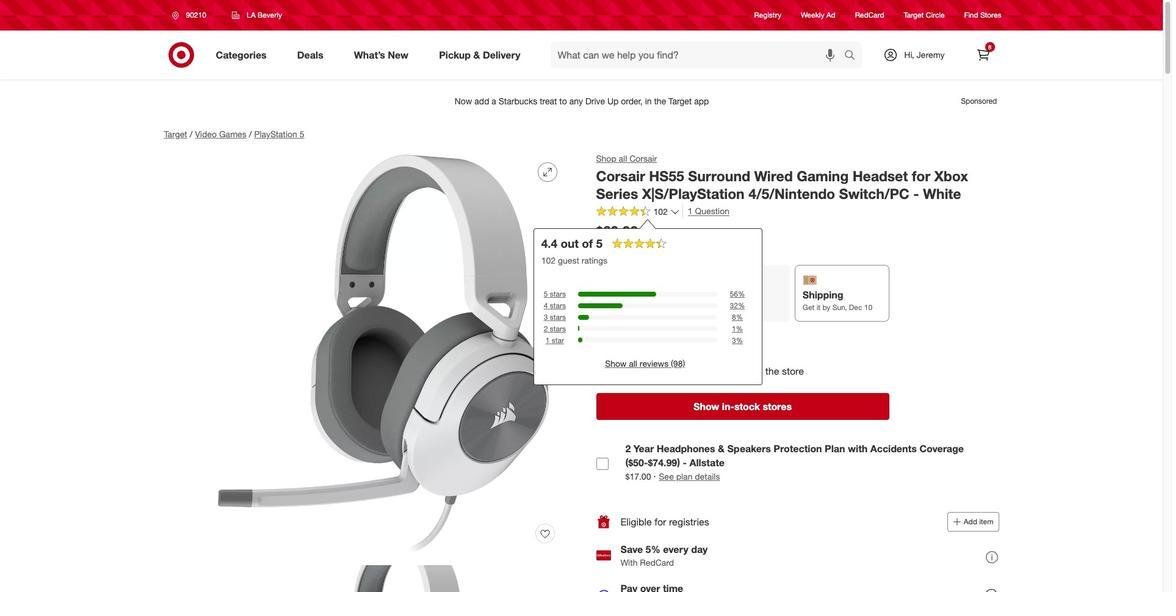 Task type: describe. For each thing, give the bounding box(es) containing it.
available near you ready within 2 hours for pickup inside the store
[[596, 351, 804, 377]]

stock for in-
[[735, 400, 760, 413]]

day
[[691, 543, 708, 556]]

la beverly
[[247, 10, 282, 20]]

save 5% every day with redcard
[[621, 543, 708, 568]]

2 vertical spatial 5
[[544, 290, 548, 299]]

item
[[979, 517, 994, 527]]

add item button
[[948, 512, 999, 532]]

pickup & delivery
[[439, 49, 521, 61]]

(98)
[[671, 358, 685, 369]]

2 horizontal spatial 5
[[596, 236, 603, 251]]

hi,
[[904, 49, 914, 60]]

pickup & delivery link
[[429, 42, 536, 68]]

% for 1
[[736, 324, 743, 333]]

show for show all reviews (98)
[[605, 358, 627, 369]]

shipping
[[803, 289, 844, 301]]

find stores
[[965, 11, 1002, 20]]

with
[[621, 557, 638, 568]]

ad
[[827, 11, 836, 20]]

find
[[965, 11, 979, 20]]

beverly inside dropdown button
[[258, 10, 282, 20]]

1 %
[[732, 324, 743, 333]]

not for pickup
[[604, 303, 616, 312]]

90210
[[186, 10, 206, 20]]

it
[[817, 303, 821, 312]]

8 for 8
[[988, 43, 992, 51]]

1 question
[[688, 206, 730, 216]]

2 for year
[[626, 442, 631, 455]]

10
[[864, 303, 873, 312]]

inside
[[737, 365, 763, 377]]

all for corsair
[[619, 153, 627, 164]]

deals link
[[287, 42, 339, 68]]

not for delivery
[[704, 303, 716, 313]]

plan
[[825, 442, 845, 455]]

4 stars
[[544, 301, 566, 310]]

& inside 2 year headphones & speakers protection plan with accidents coverage ($50-$74.99) - allstate $17.00 · see plan details
[[718, 442, 725, 455]]

1 / from the left
[[190, 129, 193, 139]]

·
[[654, 470, 656, 483]]

shipping get it by sun, dec 10
[[803, 289, 873, 312]]

show in-stock stores
[[694, 400, 792, 413]]

search
[[839, 50, 869, 62]]

categories
[[216, 49, 267, 61]]

% for 56
[[738, 290, 745, 299]]

la beverly button
[[664, 332, 711, 346]]

categories link
[[205, 42, 282, 68]]

with
[[848, 442, 868, 455]]

4
[[544, 301, 548, 310]]

deals
[[297, 49, 323, 61]]

1 horizontal spatial la
[[664, 332, 676, 344]]

show all reviews (98)
[[605, 358, 685, 369]]

ready
[[596, 365, 624, 377]]

56
[[730, 290, 738, 299]]

pickup not available
[[604, 289, 646, 312]]

registry
[[754, 11, 782, 20]]

stores
[[981, 11, 1002, 20]]

1 for 1 %
[[732, 324, 736, 333]]

8 %
[[732, 313, 743, 322]]

within
[[627, 365, 652, 377]]

playstation 5 link
[[254, 129, 304, 139]]

What can we help you find? suggestions appear below search field
[[550, 42, 848, 68]]

near
[[641, 351, 662, 363]]

image gallery element
[[164, 153, 567, 592]]

you
[[664, 351, 681, 363]]

every
[[663, 543, 689, 556]]

4.4 out of 5
[[541, 236, 603, 251]]

56 %
[[730, 290, 745, 299]]

gaming
[[797, 167, 849, 184]]

in-
[[722, 400, 735, 413]]

hs55
[[649, 167, 684, 184]]

corsair hs55 surround wired gaming headset for xbox series x|s/playstation 4/5/nintendo switch/pc - white, 1 of 10 image
[[164, 153, 567, 556]]

when
[[596, 243, 618, 253]]

weekly ad
[[801, 11, 836, 20]]

headset
[[853, 167, 908, 184]]

details
[[695, 472, 720, 482]]

eligible
[[621, 516, 652, 528]]

white
[[923, 185, 961, 202]]

1 star
[[546, 336, 564, 345]]

pickup for &
[[439, 49, 471, 61]]

games
[[219, 129, 247, 139]]

102 for 102 guest ratings
[[541, 255, 556, 266]]

target for target circle
[[904, 11, 924, 20]]

for inside shop all corsair corsair hs55 surround wired gaming headset for xbox series x|s/playstation 4/5/nintendo switch/pc - white
[[912, 167, 931, 184]]

guest
[[558, 255, 579, 266]]

surround
[[688, 167, 751, 184]]

delivery inside delivery not available
[[704, 289, 742, 302]]

target / video games / playstation 5
[[164, 129, 304, 139]]

advertisement region
[[154, 87, 1009, 116]]

0 vertical spatial redcard
[[855, 11, 884, 20]]

what's new link
[[344, 42, 424, 68]]

1 for 1 question
[[688, 206, 693, 216]]

shop all corsair corsair hs55 surround wired gaming headset for xbox series x|s/playstation 4/5/nintendo switch/pc - white
[[596, 153, 968, 202]]

3 for 3 stars
[[544, 313, 548, 322]]

- inside shop all corsair corsair hs55 surround wired gaming headset for xbox series x|s/playstation 4/5/nintendo switch/pc - white
[[914, 185, 919, 202]]

available for pickup
[[618, 303, 646, 312]]



Task type: vqa. For each thing, say whether or not it's contained in the screenshot.
Dr Teal's
no



Task type: locate. For each thing, give the bounding box(es) containing it.
5%
[[646, 543, 661, 556]]

1 horizontal spatial all
[[629, 358, 637, 369]]

pickup
[[705, 365, 734, 377]]

show left in-
[[694, 400, 720, 413]]

None checkbox
[[596, 458, 608, 470]]

/ right 'games'
[[249, 129, 252, 139]]

2 stars from the top
[[550, 301, 566, 310]]

1 vertical spatial 102
[[541, 255, 556, 266]]

show inside button
[[605, 358, 627, 369]]

1 horizontal spatial stock
[[735, 400, 760, 413]]

new
[[388, 49, 409, 61]]

not inside delivery not available
[[704, 303, 716, 313]]

1 horizontal spatial 1
[[688, 206, 693, 216]]

for inside 'available near you ready within 2 hours for pickup inside the store'
[[691, 365, 702, 377]]

1 vertical spatial redcard
[[640, 557, 674, 568]]

1 stars from the top
[[550, 290, 566, 299]]

8 link
[[970, 42, 997, 68]]

1 vertical spatial stock
[[735, 400, 760, 413]]

1 vertical spatial 2
[[655, 365, 661, 377]]

stock for of
[[626, 332, 650, 344]]

pickup for not
[[604, 289, 636, 301]]

102
[[654, 206, 668, 217], [541, 255, 556, 266]]

wired
[[754, 167, 793, 184]]

3 down 1 %
[[732, 336, 736, 345]]

1 horizontal spatial for
[[691, 365, 702, 377]]

1 horizontal spatial beverly
[[678, 332, 711, 344]]

1 vertical spatial la
[[664, 332, 676, 344]]

for up white
[[912, 167, 931, 184]]

1 horizontal spatial available
[[718, 303, 746, 313]]

0 horizontal spatial 5
[[300, 129, 304, 139]]

stock left at
[[626, 332, 650, 344]]

pickup inside 'pickup not available'
[[604, 289, 636, 301]]

x|s/playstation
[[642, 185, 745, 202]]

weekly ad link
[[801, 10, 836, 20]]

1 horizontal spatial &
[[718, 442, 725, 455]]

2 down 3 stars
[[544, 324, 548, 333]]

1 left star at the left of the page
[[546, 336, 550, 345]]

available down 56
[[718, 303, 746, 313]]

circle
[[926, 11, 945, 20]]

2 year headphones & speakers protection plan with accidents coverage ($50-$74.99) - allstate $17.00 · see plan details
[[626, 442, 964, 483]]

2 down near
[[655, 365, 661, 377]]

8 down stores on the right top of page
[[988, 43, 992, 51]]

% up 1 %
[[736, 313, 743, 322]]

all for (98)
[[629, 358, 637, 369]]

% up 32 %
[[738, 290, 745, 299]]

not left 32
[[704, 303, 716, 313]]

redcard inside save 5% every day with redcard
[[640, 557, 674, 568]]

sun,
[[833, 303, 847, 312]]

stars up 4 stars
[[550, 290, 566, 299]]

stars for 2 stars
[[550, 324, 566, 333]]

of right 'out'
[[615, 332, 623, 344]]

video games link
[[195, 129, 247, 139]]

of right out
[[582, 236, 593, 251]]

0 vertical spatial la
[[247, 10, 256, 20]]

accidents
[[871, 442, 917, 455]]

available for delivery
[[718, 303, 746, 313]]

% for 8
[[736, 313, 743, 322]]

0 horizontal spatial for
[[655, 516, 666, 528]]

0 horizontal spatial available
[[618, 303, 646, 312]]

$17.00
[[626, 472, 651, 482]]

stars up star at the left of the page
[[550, 324, 566, 333]]

0 horizontal spatial 3
[[544, 313, 548, 322]]

1 horizontal spatial 2
[[626, 442, 631, 455]]

8 down 32
[[732, 313, 736, 322]]

1 horizontal spatial 102
[[654, 206, 668, 217]]

all left near
[[629, 358, 637, 369]]

% for 32
[[738, 301, 745, 310]]

2 stars
[[544, 324, 566, 333]]

2 horizontal spatial 2
[[655, 365, 661, 377]]

find stores link
[[965, 10, 1002, 20]]

0 vertical spatial &
[[474, 49, 480, 61]]

90210 button
[[164, 4, 219, 26]]

available inside 'pickup not available'
[[618, 303, 646, 312]]

1 horizontal spatial 5
[[544, 290, 548, 299]]

1 vertical spatial -
[[683, 456, 687, 469]]

target link
[[164, 129, 187, 139]]

102 guest ratings
[[541, 255, 608, 266]]

question
[[695, 206, 730, 216]]

0 horizontal spatial -
[[683, 456, 687, 469]]

delivery not available
[[704, 289, 746, 313]]

0 horizontal spatial pickup
[[439, 49, 471, 61]]

1 horizontal spatial of
[[615, 332, 623, 344]]

1 horizontal spatial show
[[694, 400, 720, 413]]

1 up '3 %'
[[732, 324, 736, 333]]

search button
[[839, 42, 869, 71]]

all right shop
[[619, 153, 627, 164]]

0 vertical spatial corsair
[[630, 153, 657, 164]]

corsair up series
[[596, 167, 645, 184]]

4 stars from the top
[[550, 324, 566, 333]]

2 horizontal spatial 1
[[732, 324, 736, 333]]

at
[[653, 332, 661, 344]]

0 vertical spatial delivery
[[483, 49, 521, 61]]

2 vertical spatial for
[[655, 516, 666, 528]]

eligible for registries
[[621, 516, 709, 528]]

$69.99
[[596, 222, 638, 240]]

2 left year
[[626, 442, 631, 455]]

/ left the video at the left
[[190, 129, 193, 139]]

1 vertical spatial 5
[[596, 236, 603, 251]]

show for show in-stock stores
[[694, 400, 720, 413]]

target for target / video games / playstation 5
[[164, 129, 187, 139]]

1 horizontal spatial target
[[904, 11, 924, 20]]

for right eligible
[[655, 516, 666, 528]]

- inside 2 year headphones & speakers protection plan with accidents coverage ($50-$74.99) - allstate $17.00 · see plan details
[[683, 456, 687, 469]]

32 %
[[730, 301, 745, 310]]

0 horizontal spatial la
[[247, 10, 256, 20]]

0 horizontal spatial delivery
[[483, 49, 521, 61]]

0 vertical spatial beverly
[[258, 10, 282, 20]]

all inside shop all corsair corsair hs55 surround wired gaming headset for xbox series x|s/playstation 4/5/nintendo switch/pc - white
[[619, 153, 627, 164]]

1 vertical spatial beverly
[[678, 332, 711, 344]]

xbox
[[934, 167, 968, 184]]

32
[[730, 301, 738, 310]]

protection
[[774, 442, 822, 455]]

2 inside 2 year headphones & speakers protection plan with accidents coverage ($50-$74.99) - allstate $17.00 · see plan details
[[626, 442, 631, 455]]

series
[[596, 185, 638, 202]]

2 vertical spatial 1
[[546, 336, 550, 345]]

1 vertical spatial delivery
[[704, 289, 742, 302]]

2 vertical spatial 2
[[626, 442, 631, 455]]

la
[[247, 10, 256, 20], [664, 332, 676, 344]]

not
[[604, 303, 616, 312], [704, 303, 716, 313]]

1 horizontal spatial pickup
[[604, 289, 636, 301]]

la up categories link
[[247, 10, 256, 20]]

what's new
[[354, 49, 409, 61]]

available
[[618, 303, 646, 312], [718, 303, 746, 313]]

&
[[474, 49, 480, 61], [718, 442, 725, 455]]

star
[[552, 336, 564, 345]]

0 vertical spatial -
[[914, 185, 919, 202]]

0 horizontal spatial 2
[[544, 324, 548, 333]]

save
[[621, 543, 643, 556]]

see
[[659, 472, 674, 482]]

0 vertical spatial 102
[[654, 206, 668, 217]]

get
[[803, 303, 815, 312]]

0 horizontal spatial of
[[582, 236, 593, 251]]

all inside button
[[629, 358, 637, 369]]

online
[[664, 243, 687, 253]]

headphones
[[657, 442, 715, 455]]

pickup right the new
[[439, 49, 471, 61]]

target
[[904, 11, 924, 20], [164, 129, 187, 139]]

1 horizontal spatial -
[[914, 185, 919, 202]]

2 inside 'available near you ready within 2 hours for pickup inside the store'
[[655, 365, 661, 377]]

1 vertical spatial corsair
[[596, 167, 645, 184]]

of
[[582, 236, 593, 251], [615, 332, 623, 344]]

2
[[544, 324, 548, 333], [655, 365, 661, 377], [626, 442, 631, 455]]

ratings
[[582, 255, 608, 266]]

show left within
[[605, 358, 627, 369]]

stars down 4 stars
[[550, 313, 566, 322]]

0 vertical spatial of
[[582, 236, 593, 251]]

by
[[823, 303, 831, 312]]

corsair up hs55
[[630, 153, 657, 164]]

1 vertical spatial 1
[[732, 324, 736, 333]]

purchased
[[621, 243, 661, 253]]

target left the video at the left
[[164, 129, 187, 139]]

0 vertical spatial 2
[[544, 324, 548, 333]]

for
[[912, 167, 931, 184], [691, 365, 702, 377], [655, 516, 666, 528]]

0 vertical spatial pickup
[[439, 49, 471, 61]]

0 horizontal spatial beverly
[[258, 10, 282, 20]]

delivery
[[483, 49, 521, 61], [704, 289, 742, 302]]

target left circle
[[904, 11, 924, 20]]

stock left stores
[[735, 400, 760, 413]]

0 vertical spatial 5
[[300, 129, 304, 139]]

0 horizontal spatial not
[[604, 303, 616, 312]]

0 horizontal spatial show
[[605, 358, 627, 369]]

0 vertical spatial target
[[904, 11, 924, 20]]

available up out of stock at la beverly
[[618, 303, 646, 312]]

registry link
[[754, 10, 782, 20]]

redcard link
[[855, 10, 884, 20]]

1 vertical spatial of
[[615, 332, 623, 344]]

% up '3 %'
[[736, 324, 743, 333]]

$74.99)
[[648, 456, 680, 469]]

not inside 'pickup not available'
[[604, 303, 616, 312]]

- left white
[[914, 185, 919, 202]]

% up 8 %
[[738, 301, 745, 310]]

1 horizontal spatial not
[[704, 303, 716, 313]]

2 horizontal spatial for
[[912, 167, 931, 184]]

5 up 4
[[544, 290, 548, 299]]

1 inside 1 question link
[[688, 206, 693, 216]]

0 vertical spatial all
[[619, 153, 627, 164]]

playstation
[[254, 129, 297, 139]]

la beverly button
[[224, 4, 290, 26]]

show all reviews (98) button
[[605, 358, 685, 370]]

0 vertical spatial show
[[605, 358, 627, 369]]

store
[[782, 365, 804, 377]]

hi, jeremy
[[904, 49, 945, 60]]

1 for 1 star
[[546, 336, 550, 345]]

0 horizontal spatial 8
[[732, 313, 736, 322]]

redcard down 5%
[[640, 557, 674, 568]]

available inside delivery not available
[[718, 303, 746, 313]]

1 down x|s/playstation
[[688, 206, 693, 216]]

registries
[[669, 516, 709, 528]]

% for 3
[[736, 336, 743, 345]]

1 horizontal spatial 3
[[732, 336, 736, 345]]

stars up 3 stars
[[550, 301, 566, 310]]

la inside la beverly dropdown button
[[247, 10, 256, 20]]

0 vertical spatial 1
[[688, 206, 693, 216]]

show inside show in-stock stores 'button'
[[694, 400, 720, 413]]

video
[[195, 129, 217, 139]]

1 vertical spatial 3
[[732, 336, 736, 345]]

1 vertical spatial target
[[164, 129, 187, 139]]

show in-stock stores button
[[596, 393, 889, 420]]

% down 1 %
[[736, 336, 743, 345]]

1 horizontal spatial 8
[[988, 43, 992, 51]]

5 right playstation
[[300, 129, 304, 139]]

la right at
[[664, 332, 676, 344]]

- down headphones
[[683, 456, 687, 469]]

1 horizontal spatial delivery
[[704, 289, 742, 302]]

pickup down 'ratings'
[[604, 289, 636, 301]]

2 / from the left
[[249, 129, 252, 139]]

out
[[596, 332, 612, 344]]

1 vertical spatial show
[[694, 400, 720, 413]]

switch/pc
[[839, 185, 910, 202]]

beverly up 'available near you ready within 2 hours for pickup inside the store'
[[678, 332, 711, 344]]

-
[[914, 185, 919, 202], [683, 456, 687, 469]]

1 question link
[[683, 205, 730, 219]]

target inside 'link'
[[904, 11, 924, 20]]

0 horizontal spatial stock
[[626, 332, 650, 344]]

0 horizontal spatial all
[[619, 153, 627, 164]]

102 for 102
[[654, 206, 668, 217]]

pickup
[[439, 49, 471, 61], [604, 289, 636, 301]]

0 horizontal spatial redcard
[[640, 557, 674, 568]]

not up 'out'
[[604, 303, 616, 312]]

0 horizontal spatial /
[[190, 129, 193, 139]]

reviews
[[640, 358, 669, 369]]

hours
[[663, 365, 688, 377]]

stock inside 'button'
[[735, 400, 760, 413]]

4/5/nintendo
[[749, 185, 835, 202]]

out
[[561, 236, 579, 251]]

3 for 3 %
[[732, 336, 736, 345]]

1 vertical spatial 8
[[732, 313, 736, 322]]

3 stars
[[544, 313, 566, 322]]

0 horizontal spatial 102
[[541, 255, 556, 266]]

8 for 8 %
[[732, 313, 736, 322]]

0 vertical spatial for
[[912, 167, 931, 184]]

102 down '4.4'
[[541, 255, 556, 266]]

1 vertical spatial for
[[691, 365, 702, 377]]

stock
[[626, 332, 650, 344], [735, 400, 760, 413]]

3 stars from the top
[[550, 313, 566, 322]]

allstate
[[690, 456, 725, 469]]

1 vertical spatial all
[[629, 358, 637, 369]]

stars for 5 stars
[[550, 290, 566, 299]]

0 vertical spatial 8
[[988, 43, 992, 51]]

2 for stars
[[544, 324, 548, 333]]

0 vertical spatial stock
[[626, 332, 650, 344]]

redcard right ad
[[855, 11, 884, 20]]

3 down 4
[[544, 313, 548, 322]]

1 vertical spatial &
[[718, 442, 725, 455]]

see plan details button
[[659, 471, 720, 483]]

0 vertical spatial 3
[[544, 313, 548, 322]]

102 up $69.99 when purchased online at the right
[[654, 206, 668, 217]]

stars for 4 stars
[[550, 301, 566, 310]]

0 horizontal spatial target
[[164, 129, 187, 139]]

1 vertical spatial pickup
[[604, 289, 636, 301]]

0 horizontal spatial &
[[474, 49, 480, 61]]

for right (98)
[[691, 365, 702, 377]]

5 up 'ratings'
[[596, 236, 603, 251]]

0 horizontal spatial 1
[[546, 336, 550, 345]]

coverage
[[920, 442, 964, 455]]

1 horizontal spatial redcard
[[855, 11, 884, 20]]

1 horizontal spatial /
[[249, 129, 252, 139]]

stars for 3 stars
[[550, 313, 566, 322]]

target circle
[[904, 11, 945, 20]]

stores
[[763, 400, 792, 413]]

beverly up categories link
[[258, 10, 282, 20]]

$69.99 when purchased online
[[596, 222, 687, 253]]



